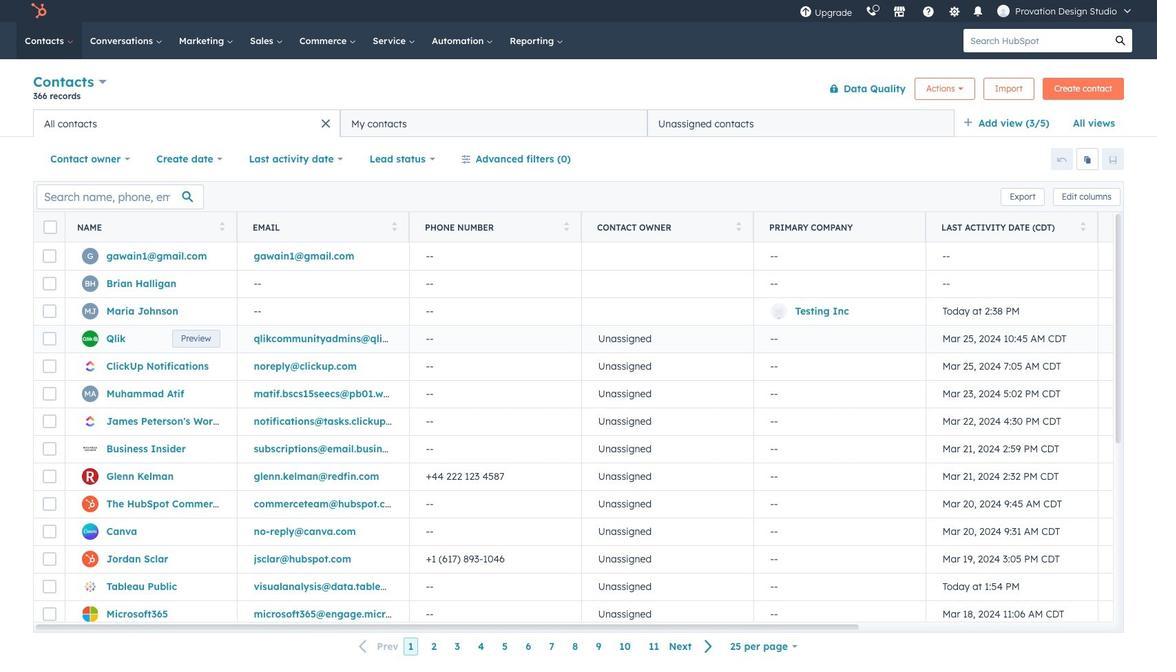 Task type: vqa. For each thing, say whether or not it's contained in the screenshot.
the Search HubSpot search field
yes



Task type: describe. For each thing, give the bounding box(es) containing it.
Search name, phone, email addresses, or company search field
[[37, 184, 204, 209]]

press to sort. image for 2nd press to sort. element from right
[[736, 222, 742, 231]]

pagination navigation
[[351, 638, 722, 656]]

Search HubSpot search field
[[964, 29, 1110, 52]]

marketplaces image
[[894, 6, 906, 19]]

press to sort. image for 2nd press to sort. element from the left
[[392, 222, 397, 231]]

1 press to sort. element from the left
[[220, 222, 225, 233]]

press to sort. image for third press to sort. element from left
[[564, 222, 569, 231]]

3 press to sort. element from the left
[[564, 222, 569, 233]]

4 press to sort. element from the left
[[736, 222, 742, 233]]

press to sort. image for 5th press to sort. element from the left
[[1081, 222, 1086, 231]]



Task type: locate. For each thing, give the bounding box(es) containing it.
press to sort. image
[[220, 222, 225, 231], [392, 222, 397, 231], [564, 222, 569, 231]]

5 press to sort. element from the left
[[1081, 222, 1086, 233]]

1 press to sort. image from the left
[[220, 222, 225, 231]]

2 horizontal spatial press to sort. image
[[564, 222, 569, 231]]

menu
[[793, 0, 1141, 22]]

press to sort. image for fifth press to sort. element from right
[[220, 222, 225, 231]]

1 horizontal spatial press to sort. image
[[392, 222, 397, 231]]

banner
[[33, 71, 1125, 110]]

0 horizontal spatial press to sort. image
[[220, 222, 225, 231]]

0 horizontal spatial press to sort. image
[[736, 222, 742, 231]]

james peterson image
[[998, 5, 1011, 17]]

3 press to sort. image from the left
[[564, 222, 569, 231]]

press to sort. image
[[736, 222, 742, 231], [1081, 222, 1086, 231]]

2 press to sort. image from the left
[[392, 222, 397, 231]]

1 press to sort. image from the left
[[736, 222, 742, 231]]

press to sort. element
[[220, 222, 225, 233], [392, 222, 397, 233], [564, 222, 569, 233], [736, 222, 742, 233], [1081, 222, 1086, 233]]

column header
[[754, 212, 927, 243]]

1 horizontal spatial press to sort. image
[[1081, 222, 1086, 231]]

2 press to sort. element from the left
[[392, 222, 397, 233]]

2 press to sort. image from the left
[[1081, 222, 1086, 231]]



